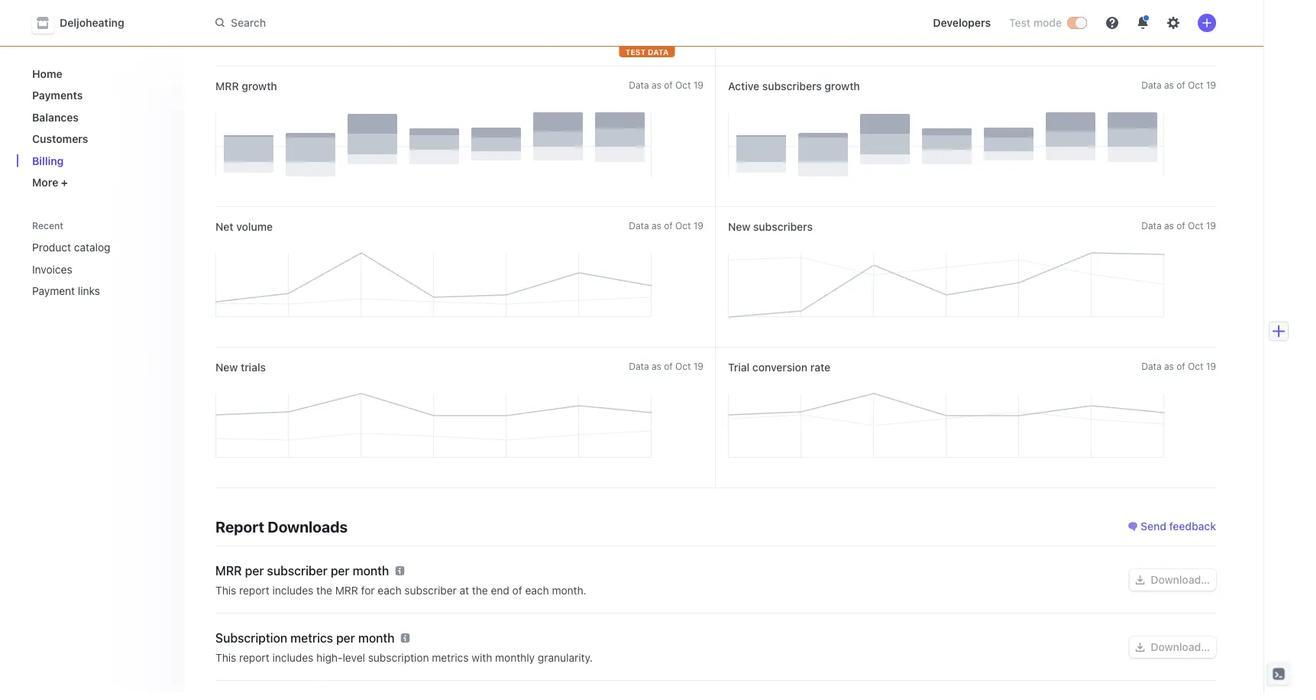 Task type: locate. For each thing, give the bounding box(es) containing it.
Search text field
[[206, 9, 637, 37]]

data for new subscribers
[[1142, 220, 1162, 231]]

notifications image
[[1137, 17, 1149, 29]]

1 vertical spatial mrr
[[216, 564, 242, 578]]

feedback
[[1170, 520, 1217, 533]]

subscribers
[[763, 80, 822, 92], [754, 220, 813, 233]]

download… button
[[1130, 569, 1217, 591], [1130, 637, 1217, 658]]

balances
[[32, 111, 79, 123]]

oct for active subscribers growth
[[1188, 79, 1204, 90]]

1 vertical spatial includes
[[272, 651, 314, 664]]

0 horizontal spatial metrics
[[291, 631, 333, 645]]

data for trial conversion rate
[[1142, 361, 1162, 371]]

download… button for mrr per subscriber per month
[[1130, 569, 1217, 591]]

data as of oct 19 for active subscribers growth
[[1142, 79, 1217, 90]]

links
[[78, 285, 100, 297]]

2 download… button from the top
[[1130, 637, 1217, 658]]

month up subscription
[[358, 631, 395, 645]]

granularity.
[[538, 651, 593, 664]]

1 vertical spatial new
[[216, 361, 238, 374]]

invoices link
[[26, 257, 151, 282]]

data for new trials
[[629, 361, 649, 371]]

send feedback
[[1141, 520, 1217, 533]]

Search search field
[[206, 9, 637, 37]]

data as of oct 19 for mrr growth
[[629, 79, 704, 90]]

conversion
[[753, 361, 808, 374]]

metrics
[[291, 631, 333, 645], [432, 651, 469, 664]]

payments
[[32, 89, 83, 102]]

high-
[[316, 651, 343, 664]]

subscriber down downloads
[[267, 564, 328, 578]]

this
[[216, 584, 236, 597], [216, 651, 236, 664]]

download… button down "send feedback" button
[[1130, 569, 1217, 591]]

this for subscription metrics per month
[[216, 651, 236, 664]]

0 vertical spatial new
[[728, 220, 751, 233]]

per up level
[[336, 631, 355, 645]]

1 growth from the left
[[242, 80, 277, 92]]

oct for new trials
[[676, 361, 691, 371]]

month up for
[[353, 564, 389, 578]]

0 vertical spatial download… button
[[1130, 569, 1217, 591]]

send feedback button
[[1129, 519, 1217, 534]]

billing
[[32, 154, 64, 167]]

invoices
[[32, 263, 72, 275]]

1 horizontal spatial the
[[472, 584, 488, 597]]

core navigation links element
[[26, 61, 173, 195]]

1 vertical spatial subscribers
[[754, 220, 813, 233]]

mrr left for
[[335, 584, 358, 597]]

download… right svg icon on the bottom right of page
[[1151, 641, 1211, 653]]

report up subscription
[[239, 584, 270, 597]]

billing link
[[26, 148, 173, 173]]

0 vertical spatial report
[[239, 584, 270, 597]]

0 horizontal spatial subscriber
[[267, 564, 328, 578]]

mrr growth
[[216, 80, 277, 92]]

as for new subscribers
[[1165, 220, 1174, 231]]

level
[[343, 651, 365, 664]]

data as of oct 19
[[629, 79, 704, 90], [1142, 79, 1217, 90], [629, 220, 704, 231], [1142, 220, 1217, 231], [629, 361, 704, 371], [1142, 361, 1217, 371]]

of
[[664, 79, 673, 90], [1177, 79, 1186, 90], [664, 220, 673, 231], [1177, 220, 1186, 231], [664, 361, 673, 371], [1177, 361, 1186, 371], [513, 584, 522, 597]]

subscriber left 'at' on the left bottom of the page
[[405, 584, 457, 597]]

1 vertical spatial download… button
[[1130, 637, 1217, 658]]

1 horizontal spatial new
[[728, 220, 751, 233]]

active subscribers growth
[[728, 80, 860, 92]]

19 for mrr growth
[[694, 79, 704, 90]]

data for net volume
[[629, 220, 649, 231]]

1 this from the top
[[216, 584, 236, 597]]

trial conversion rate
[[728, 361, 831, 374]]

includes for per
[[272, 584, 314, 597]]

search
[[231, 16, 266, 29]]

0 vertical spatial includes
[[272, 584, 314, 597]]

0 vertical spatial subscribers
[[763, 80, 822, 92]]

growth
[[242, 80, 277, 92], [825, 80, 860, 92]]

new for new trials
[[216, 361, 238, 374]]

the
[[316, 584, 332, 597], [472, 584, 488, 597]]

1 horizontal spatial subscriber
[[405, 584, 457, 597]]

new
[[728, 220, 751, 233], [216, 361, 238, 374]]

report
[[216, 517, 264, 535]]

2 growth from the left
[[825, 80, 860, 92]]

test
[[626, 47, 646, 56]]

0 vertical spatial mrr
[[216, 80, 239, 92]]

0 horizontal spatial growth
[[242, 80, 277, 92]]

new trials
[[216, 361, 266, 374]]

19 for trial conversion rate
[[1207, 361, 1217, 371]]

this up subscription
[[216, 584, 236, 597]]

0 vertical spatial download…
[[1151, 574, 1211, 586]]

1 report from the top
[[239, 584, 270, 597]]

data for active subscribers growth
[[1142, 79, 1162, 90]]

0 horizontal spatial new
[[216, 361, 238, 374]]

includes
[[272, 584, 314, 597], [272, 651, 314, 664]]

1 horizontal spatial growth
[[825, 80, 860, 92]]

0 vertical spatial subscriber
[[267, 564, 328, 578]]

net volume
[[216, 220, 273, 233]]

oct
[[676, 79, 691, 90], [1188, 79, 1204, 90], [676, 220, 691, 231], [1188, 220, 1204, 231], [676, 361, 691, 371], [1188, 361, 1204, 371]]

data
[[648, 47, 669, 56]]

per down downloads
[[331, 564, 350, 578]]

test data
[[626, 47, 669, 56]]

0 horizontal spatial the
[[316, 584, 332, 597]]

the right 'at' on the left bottom of the page
[[472, 584, 488, 597]]

metrics up high-
[[291, 631, 333, 645]]

send
[[1141, 520, 1167, 533]]

1 vertical spatial download…
[[1151, 641, 1211, 653]]

1 vertical spatial this
[[216, 651, 236, 664]]

mrr for mrr per subscriber per month
[[216, 564, 242, 578]]

2 includes from the top
[[272, 651, 314, 664]]

1 each from the left
[[378, 584, 402, 597]]

includes down the mrr per subscriber per month
[[272, 584, 314, 597]]

of for active subscribers growth
[[1177, 79, 1186, 90]]

1 vertical spatial report
[[239, 651, 270, 664]]

download… for subscription metrics per month
[[1151, 641, 1211, 653]]

download… right svg image
[[1151, 574, 1211, 586]]

0 horizontal spatial each
[[378, 584, 402, 597]]

2 download… from the top
[[1151, 641, 1211, 653]]

month
[[353, 564, 389, 578], [358, 631, 395, 645]]

oct for new subscribers
[[1188, 220, 1204, 231]]

test mode
[[1010, 16, 1062, 29]]

net
[[216, 220, 234, 233]]

report for subscription
[[239, 651, 270, 664]]

product catalog
[[32, 241, 110, 254]]

1 includes from the top
[[272, 584, 314, 597]]

subscribers for active
[[763, 80, 822, 92]]

includes down subscription metrics per month at the bottom left of the page
[[272, 651, 314, 664]]

per
[[245, 564, 264, 578], [331, 564, 350, 578], [336, 631, 355, 645]]

monthly
[[495, 651, 535, 664]]

each right for
[[378, 584, 402, 597]]

as for new trials
[[652, 361, 662, 371]]

mrr
[[216, 80, 239, 92], [216, 564, 242, 578], [335, 584, 358, 597]]

svg image
[[1136, 576, 1145, 585]]

1 horizontal spatial each
[[525, 584, 549, 597]]

new for new subscribers
[[728, 220, 751, 233]]

this down subscription
[[216, 651, 236, 664]]

oct for trial conversion rate
[[1188, 361, 1204, 371]]

data
[[629, 79, 649, 90], [1142, 79, 1162, 90], [629, 220, 649, 231], [1142, 220, 1162, 231], [629, 361, 649, 371], [1142, 361, 1162, 371]]

as for trial conversion rate
[[1165, 361, 1174, 371]]

subscriber
[[267, 564, 328, 578], [405, 584, 457, 597]]

0 vertical spatial this
[[216, 584, 236, 597]]

metrics left with
[[432, 651, 469, 664]]

1 download… button from the top
[[1130, 569, 1217, 591]]

2 report from the top
[[239, 651, 270, 664]]

of for new trials
[[664, 361, 673, 371]]

mrr down search
[[216, 80, 239, 92]]

subscribers for new
[[754, 220, 813, 233]]

1 vertical spatial month
[[358, 631, 395, 645]]

payments link
[[26, 83, 173, 108]]

customers link
[[26, 126, 173, 151]]

mrr down report
[[216, 564, 242, 578]]

as for net volume
[[652, 220, 662, 231]]

1 download… from the top
[[1151, 574, 1211, 586]]

developers
[[933, 16, 991, 29]]

report down subscription
[[239, 651, 270, 664]]

deljoheating
[[60, 16, 124, 29]]

report
[[239, 584, 270, 597], [239, 651, 270, 664]]

19
[[694, 79, 704, 90], [1207, 79, 1217, 90], [694, 220, 704, 231], [1207, 220, 1217, 231], [694, 361, 704, 371], [1207, 361, 1217, 371]]

balances link
[[26, 105, 173, 130]]

2 vertical spatial mrr
[[335, 584, 358, 597]]

2 this from the top
[[216, 651, 236, 664]]

1 vertical spatial metrics
[[432, 651, 469, 664]]

product
[[32, 241, 71, 254]]

home link
[[26, 61, 173, 86]]

mrr per subscriber per month
[[216, 564, 389, 578]]

the down the mrr per subscriber per month
[[316, 584, 332, 597]]

2 the from the left
[[472, 584, 488, 597]]

each
[[378, 584, 402, 597], [525, 584, 549, 597]]

home
[[32, 67, 62, 80]]

at
[[460, 584, 469, 597]]

of for net volume
[[664, 220, 673, 231]]

download…
[[1151, 574, 1211, 586], [1151, 641, 1211, 653]]

downloads
[[268, 517, 348, 535]]

data as of oct 19 for new trials
[[629, 361, 704, 371]]

download… button down svg image
[[1130, 637, 1217, 658]]

each left month.
[[525, 584, 549, 597]]

as
[[652, 79, 662, 90], [1165, 79, 1174, 90], [652, 220, 662, 231], [1165, 220, 1174, 231], [652, 361, 662, 371], [1165, 361, 1174, 371]]



Task type: vqa. For each thing, say whether or not it's contained in the screenshot.


Task type: describe. For each thing, give the bounding box(es) containing it.
as for active subscribers growth
[[1165, 79, 1174, 90]]

of for new subscribers
[[1177, 220, 1186, 231]]

per down report
[[245, 564, 264, 578]]

more +
[[32, 176, 68, 189]]

payment links link
[[26, 279, 151, 303]]

data as of oct 19 for net volume
[[629, 220, 704, 231]]

2 each from the left
[[525, 584, 549, 597]]

report for mrr
[[239, 584, 270, 597]]

19 for new subscribers
[[1207, 220, 1217, 231]]

data as of oct 19 for trial conversion rate
[[1142, 361, 1217, 371]]

data as of oct 19 for new subscribers
[[1142, 220, 1217, 231]]

of for trial conversion rate
[[1177, 361, 1186, 371]]

with
[[472, 651, 492, 664]]

subscription
[[368, 651, 429, 664]]

report downloads
[[216, 517, 348, 535]]

catalog
[[74, 241, 110, 254]]

oct for net volume
[[676, 220, 691, 231]]

19 for active subscribers growth
[[1207, 79, 1217, 90]]

oct for mrr growth
[[676, 79, 691, 90]]

test
[[1010, 16, 1031, 29]]

19 for net volume
[[694, 220, 704, 231]]

this for mrr per subscriber per month
[[216, 584, 236, 597]]

volume
[[236, 220, 273, 233]]

product catalog link
[[26, 235, 151, 260]]

0 vertical spatial metrics
[[291, 631, 333, 645]]

download… button for subscription metrics per month
[[1130, 637, 1217, 658]]

deljoheating button
[[32, 12, 140, 34]]

recent
[[32, 220, 64, 231]]

month.
[[552, 584, 587, 597]]

1 horizontal spatial metrics
[[432, 651, 469, 664]]

end
[[491, 584, 510, 597]]

new subscribers
[[728, 220, 813, 233]]

includes for metrics
[[272, 651, 314, 664]]

customers
[[32, 133, 88, 145]]

1 the from the left
[[316, 584, 332, 597]]

this report includes high-level subscription metrics with monthly granularity.
[[216, 651, 593, 664]]

download… for mrr per subscriber per month
[[1151, 574, 1211, 586]]

data for mrr growth
[[629, 79, 649, 90]]

more
[[32, 176, 58, 189]]

this report includes the mrr for each subscriber at the end of each month.
[[216, 584, 587, 597]]

of for mrr growth
[[664, 79, 673, 90]]

mrr for mrr growth
[[216, 80, 239, 92]]

19 for new trials
[[694, 361, 704, 371]]

as for mrr growth
[[652, 79, 662, 90]]

for
[[361, 584, 375, 597]]

svg image
[[1136, 643, 1145, 652]]

0 vertical spatial month
[[353, 564, 389, 578]]

recent navigation links element
[[17, 213, 185, 303]]

+
[[61, 176, 68, 189]]

developers link
[[927, 11, 997, 35]]

1 vertical spatial subscriber
[[405, 584, 457, 597]]

settings image
[[1168, 17, 1180, 29]]

payment
[[32, 285, 75, 297]]

rate
[[811, 361, 831, 374]]

mode
[[1034, 16, 1062, 29]]

subscription metrics per month
[[216, 631, 395, 645]]

trials
[[241, 361, 266, 374]]

trial
[[728, 361, 750, 374]]

recent element
[[17, 235, 185, 303]]

help image
[[1107, 17, 1119, 29]]

subscription
[[216, 631, 287, 645]]

active
[[728, 80, 760, 92]]

payment links
[[32, 285, 100, 297]]



